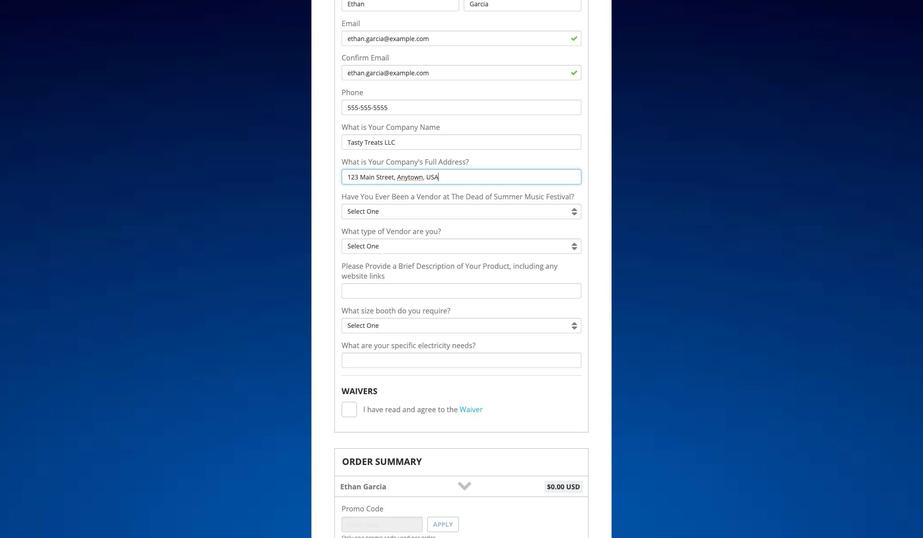 Task type: vqa. For each thing, say whether or not it's contained in the screenshot.
the check icon
yes



Task type: locate. For each thing, give the bounding box(es) containing it.
None text field
[[464, 0, 582, 11], [342, 135, 582, 150], [342, 169, 582, 185], [342, 283, 582, 299], [342, 353, 582, 368], [464, 0, 582, 11], [342, 135, 582, 150], [342, 169, 582, 185], [342, 283, 582, 299], [342, 353, 582, 368]]

None email field
[[342, 31, 582, 46], [342, 65, 582, 80], [342, 31, 582, 46], [342, 65, 582, 80]]

check image
[[571, 69, 578, 76]]

Enter code text field
[[342, 517, 423, 532]]

None text field
[[342, 0, 460, 11], [342, 100, 582, 115], [342, 0, 460, 11], [342, 100, 582, 115]]



Task type: describe. For each thing, give the bounding box(es) containing it.
check image
[[571, 35, 578, 42]]



